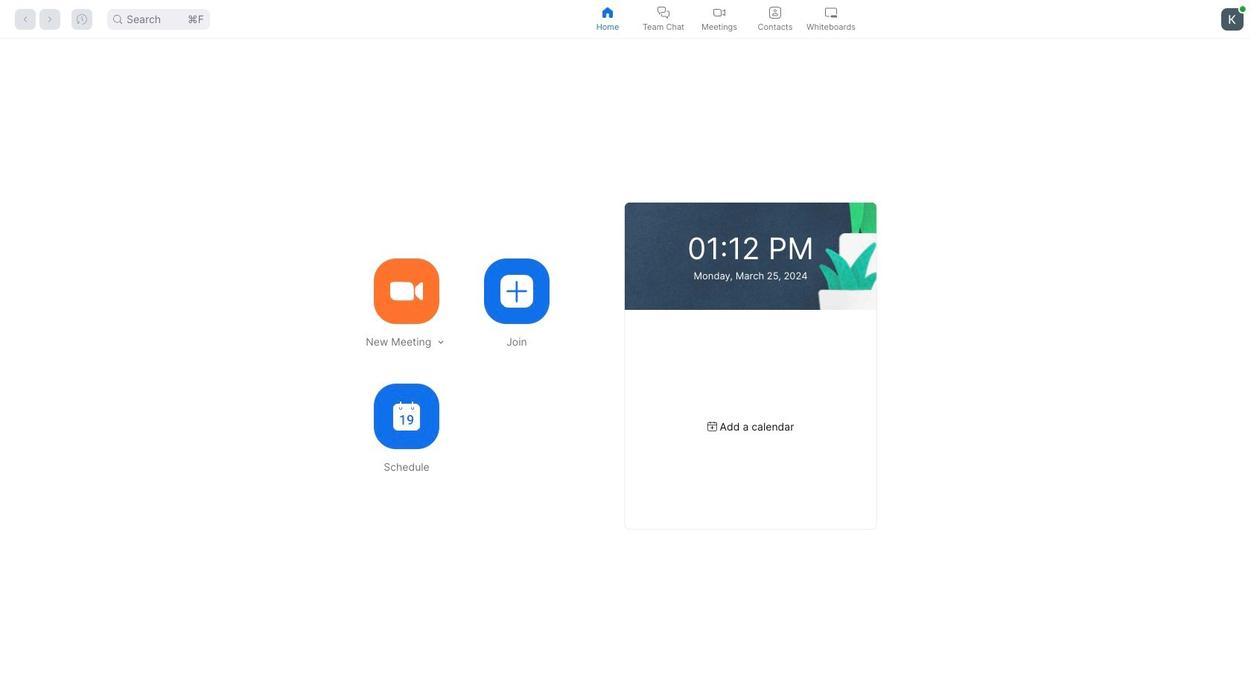 Task type: locate. For each thing, give the bounding box(es) containing it.
home small image
[[602, 6, 614, 18], [602, 6, 614, 18]]

team chat image
[[658, 6, 670, 18]]

whiteboard small image
[[825, 6, 837, 18], [825, 6, 837, 18]]

magnifier image
[[113, 15, 122, 23], [113, 15, 122, 23]]

plus squircle image
[[501, 275, 533, 307], [501, 275, 533, 307]]

schedule image
[[393, 402, 420, 431]]

tab list
[[580, 0, 859, 38]]

video camera on image
[[390, 275, 423, 307], [390, 275, 423, 307]]

team chat image
[[658, 6, 670, 18]]

tab panel
[[0, 39, 1252, 692]]

online image
[[1240, 6, 1246, 12], [1240, 6, 1246, 12]]

calendar add calendar image
[[707, 422, 717, 431]]

chevron down small image
[[436, 337, 446, 347]]

video on image
[[714, 6, 726, 18], [714, 6, 726, 18]]

profile contact image
[[770, 6, 781, 18]]



Task type: vqa. For each thing, say whether or not it's contained in the screenshot.
the Video Camera On "Image"
yes



Task type: describe. For each thing, give the bounding box(es) containing it.
chevron down small image
[[436, 337, 446, 347]]

profile contact image
[[770, 6, 781, 18]]

calendar add calendar image
[[707, 422, 717, 431]]



